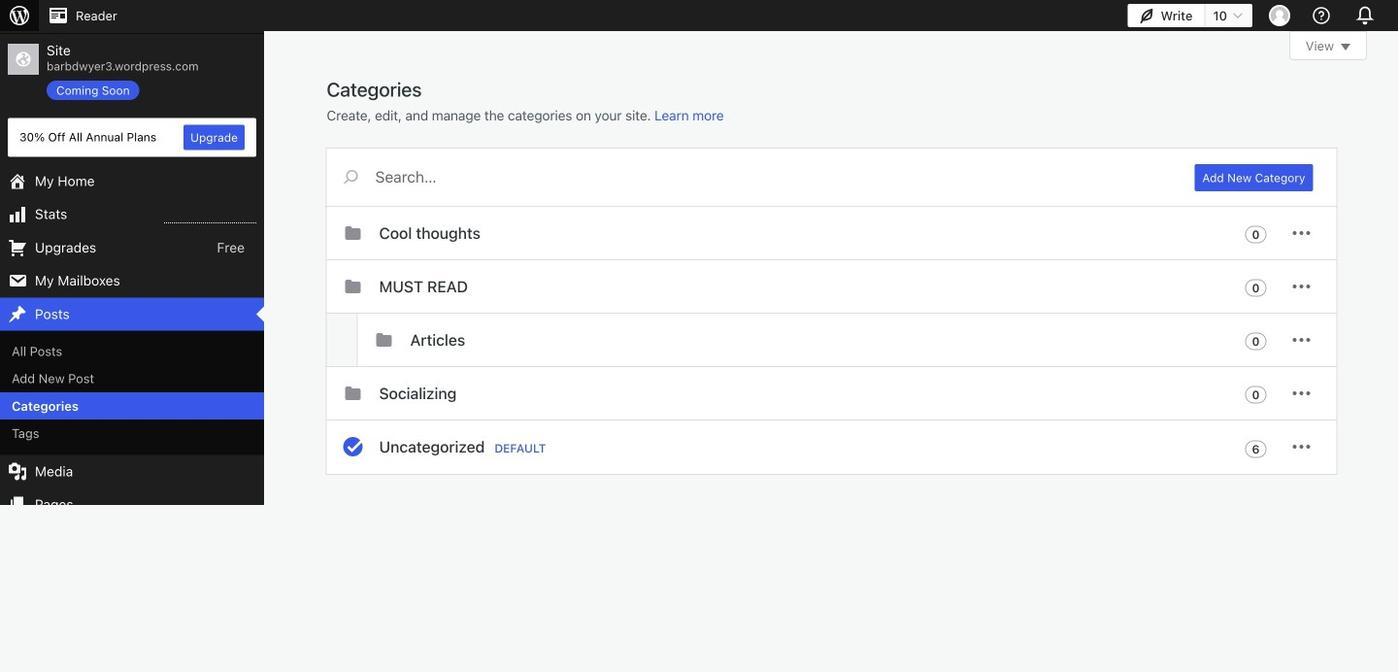 Task type: locate. For each thing, give the bounding box(es) containing it.
1 vertical spatial toggle menu image
[[1291, 435, 1314, 459]]

0 vertical spatial toggle menu image
[[1291, 328, 1314, 352]]

must read image
[[341, 275, 365, 298]]

row
[[327, 207, 1337, 475]]

toggle menu image for uncategorized image
[[1291, 435, 1314, 459]]

toggle menu image for "socializing" image
[[1291, 382, 1314, 405]]

cool thoughts image
[[341, 221, 365, 245]]

main content
[[327, 31, 1368, 475]]

articles image
[[373, 328, 396, 352]]

help image
[[1311, 4, 1334, 27]]

2 vertical spatial toggle menu image
[[1291, 382, 1314, 405]]

None search field
[[327, 149, 1172, 205]]

uncategorized image
[[341, 435, 365, 459]]

toggle menu image
[[1291, 221, 1314, 245], [1291, 275, 1314, 298], [1291, 382, 1314, 405]]

3 toggle menu image from the top
[[1291, 382, 1314, 405]]

0 vertical spatial toggle menu image
[[1291, 221, 1314, 245]]

2 toggle menu image from the top
[[1291, 275, 1314, 298]]

1 vertical spatial toggle menu image
[[1291, 275, 1314, 298]]

2 toggle menu image from the top
[[1291, 435, 1314, 459]]

1 toggle menu image from the top
[[1291, 221, 1314, 245]]

highest hourly views 0 image
[[164, 211, 256, 223]]

1 toggle menu image from the top
[[1291, 328, 1314, 352]]

my profile image
[[1270, 5, 1291, 26]]

toggle menu image
[[1291, 328, 1314, 352], [1291, 435, 1314, 459]]



Task type: describe. For each thing, give the bounding box(es) containing it.
toggle menu image for must read image
[[1291, 275, 1314, 298]]

closed image
[[1342, 44, 1351, 51]]

toggle menu image for 'cool thoughts' image at left top
[[1291, 221, 1314, 245]]

toggle menu image for articles image
[[1291, 328, 1314, 352]]

Search search field
[[375, 149, 1172, 205]]

manage your notifications image
[[1352, 2, 1380, 29]]

open search image
[[327, 165, 375, 188]]

socializing image
[[341, 382, 365, 405]]

manage your sites image
[[8, 4, 31, 27]]



Task type: vqa. For each thing, say whether or not it's contained in the screenshot.
my profile image
yes



